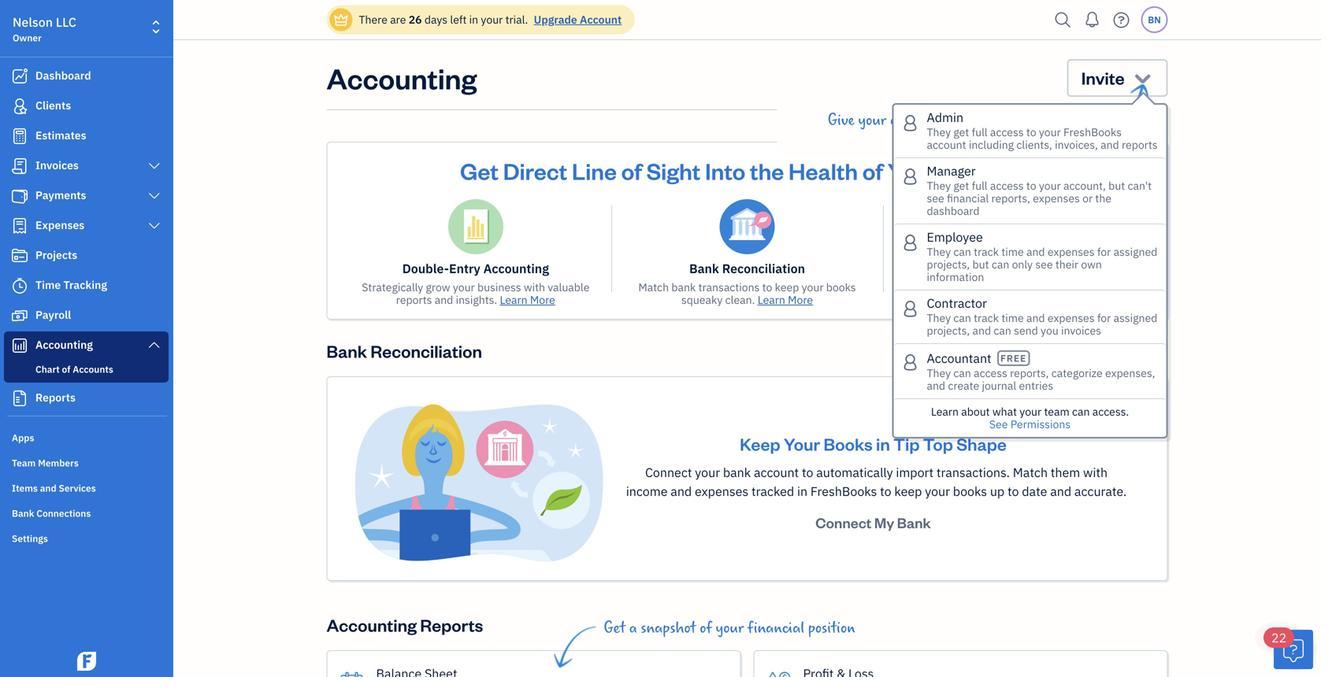 Task type: vqa. For each thing, say whether or not it's contained in the screenshot.
Done "BUTTON"
no



Task type: locate. For each thing, give the bounding box(es) containing it.
track for employee
[[974, 245, 999, 259]]

bank connections
[[12, 507, 91, 520]]

0 vertical spatial get
[[460, 156, 499, 186]]

for inside employee they can track time and expenses for assigned projects, but can only see their own information
[[1097, 245, 1111, 259]]

2 vertical spatial chevron large down image
[[147, 339, 161, 351]]

0 vertical spatial keep
[[775, 280, 799, 295]]

they inside free they can access reports, categorize expenses, and create journal entries
[[927, 366, 951, 381]]

0 horizontal spatial freshbooks
[[811, 483, 877, 500]]

1 for from the top
[[1097, 245, 1111, 259]]

1 vertical spatial reports
[[396, 293, 432, 307]]

1 vertical spatial access
[[990, 178, 1024, 193]]

2 time from the top
[[1002, 311, 1024, 325]]

chevron large down image
[[147, 190, 161, 202]]

bank down keep
[[723, 464, 751, 481]]

4 they from the top
[[927, 311, 951, 325]]

into
[[705, 156, 745, 186]]

of right snapshot
[[700, 620, 712, 637]]

2 vertical spatial the
[[1118, 280, 1134, 295]]

0 horizontal spatial your
[[784, 433, 820, 455]]

0 vertical spatial projects,
[[927, 257, 970, 272]]

nelson
[[13, 14, 53, 30]]

0 horizontal spatial books
[[826, 280, 856, 295]]

0 vertical spatial reports
[[35, 390, 76, 405]]

snapshot
[[641, 620, 696, 637]]

access.
[[1092, 405, 1129, 419]]

books down transactions.
[[953, 483, 987, 500]]

and inside employee they can track time and expenses for assigned projects, but can only see their own information
[[1026, 245, 1045, 259]]

bank inside button
[[897, 514, 931, 532]]

1 vertical spatial accounts
[[950, 293, 996, 307]]

1 track from the top
[[974, 245, 999, 259]]

entries down journal entries and chart of accounts
[[979, 280, 1013, 295]]

0 vertical spatial full
[[972, 125, 988, 139]]

time for employee
[[1002, 245, 1024, 259]]

assigned inside employee they can track time and expenses for assigned projects, but can only see their own information
[[1114, 245, 1157, 259]]

0 horizontal spatial account
[[754, 464, 799, 481]]

expenses left or
[[1033, 191, 1080, 206]]

they up dashboard
[[927, 178, 951, 193]]

books left create
[[826, 280, 856, 295]]

0 vertical spatial get
[[954, 125, 969, 139]]

0 horizontal spatial reports
[[35, 390, 76, 405]]

and
[[1101, 137, 1119, 152], [1026, 245, 1045, 259], [1000, 260, 1022, 277], [1016, 280, 1035, 295], [435, 293, 453, 307], [1026, 311, 1045, 325], [973, 323, 991, 338], [927, 379, 945, 393], [40, 482, 56, 495], [671, 483, 692, 500], [1050, 483, 1071, 500]]

0 vertical spatial bank
[[671, 280, 696, 295]]

1 projects, from the top
[[927, 257, 970, 272]]

1 vertical spatial for
[[1097, 311, 1111, 325]]

1 more from the left
[[530, 293, 555, 307]]

financial left position
[[748, 620, 804, 637]]

invite button
[[1067, 59, 1168, 97]]

chart down accounting link
[[35, 363, 60, 376]]

money image
[[10, 308, 29, 324]]

transactions.
[[937, 464, 1010, 481]]

full for manager
[[972, 178, 988, 193]]

manager they get full access to your account, but can't see financial reports, expenses or the dashboard
[[927, 163, 1152, 218]]

0 horizontal spatial learn
[[500, 293, 528, 307]]

chevron large down image up chart of accounts link on the bottom left of the page
[[147, 339, 161, 351]]

client image
[[10, 98, 29, 114]]

1 vertical spatial track
[[974, 311, 999, 325]]

1 horizontal spatial accounts
[[950, 293, 996, 307]]

they up information
[[927, 245, 951, 259]]

their
[[1056, 257, 1079, 272]]

1 vertical spatial reports,
[[1010, 366, 1049, 381]]

project image
[[10, 248, 29, 264]]

clean.
[[725, 293, 755, 307]]

chart inside create journal entries and edit accounts in the chart of accounts with
[[908, 293, 935, 307]]

connect left my
[[816, 514, 872, 532]]

payment image
[[10, 188, 29, 204]]

get
[[460, 156, 499, 186], [604, 620, 625, 637]]

reports, down "free"
[[1010, 366, 1049, 381]]

projects, down contractor
[[927, 323, 970, 338]]

2 they from the top
[[927, 178, 951, 193]]

and inside free they can access reports, categorize expenses, and create journal entries
[[927, 379, 945, 393]]

items
[[12, 482, 38, 495]]

reports, down business
[[991, 191, 1030, 206]]

and inside strategically grow your business with valuable reports and insights.
[[435, 293, 453, 307]]

chevron large down image
[[147, 160, 161, 173], [147, 220, 161, 232], [147, 339, 161, 351]]

1 chevron large down image from the top
[[147, 160, 161, 173]]

2 learn more from the left
[[758, 293, 813, 307]]

they inside employee they can track time and expenses for assigned projects, but can only see their own information
[[927, 245, 951, 259]]

reports up close icon
[[1122, 137, 1158, 152]]

assigned for contractor
[[1114, 311, 1157, 325]]

days
[[424, 12, 448, 27]]

double-entry accounting
[[402, 260, 549, 277]]

1 horizontal spatial with
[[998, 293, 1020, 307]]

1 vertical spatial reports
[[420, 614, 483, 637]]

reconciliation up match bank transactions to keep your books squeaky clean.
[[722, 260, 805, 277]]

of down accounting link
[[62, 363, 70, 376]]

2 horizontal spatial the
[[1118, 280, 1134, 295]]

access for admin
[[990, 125, 1024, 139]]

full inside manager they get full access to your account, but can't see financial reports, expenses or the dashboard
[[972, 178, 988, 193]]

they inside manager they get full access to your account, but can't see financial reports, expenses or the dashboard
[[927, 178, 951, 193]]

upgrade account link
[[531, 12, 622, 27]]

0 horizontal spatial chart
[[35, 363, 60, 376]]

your inside manager they get full access to your account, but can't see financial reports, expenses or the dashboard
[[1039, 178, 1061, 193]]

access inside manager they get full access to your account, but can't see financial reports, expenses or the dashboard
[[990, 178, 1024, 193]]

1 vertical spatial see
[[1035, 257, 1053, 272]]

access inside free they can access reports, categorize expenses, and create journal entries
[[974, 366, 1007, 381]]

1 assigned from the top
[[1114, 245, 1157, 259]]

in left tip at right bottom
[[876, 433, 890, 455]]

the right accounts
[[1118, 280, 1134, 295]]

create
[[903, 280, 936, 295]]

for inside contractor they can track time and expenses for assigned projects, and can send you invoices
[[1097, 311, 1111, 325]]

access up business
[[990, 125, 1024, 139]]

your right keep
[[784, 433, 820, 455]]

1 horizontal spatial more
[[788, 293, 813, 307]]

edit
[[1037, 280, 1056, 295]]

connect for your
[[645, 464, 692, 481]]

to up my
[[880, 483, 891, 500]]

in right accounts
[[1106, 280, 1115, 295]]

get inside manager they get full access to your account, but can't see financial reports, expenses or the dashboard
[[954, 178, 969, 193]]

invoices
[[1061, 323, 1101, 338]]

chevron large down image up chevron large down icon
[[147, 160, 161, 173]]

business
[[941, 156, 1034, 186]]

your
[[888, 156, 936, 186], [784, 433, 820, 455]]

tracking
[[63, 278, 107, 292]]

with inside strategically grow your business with valuable reports and insights.
[[524, 280, 545, 295]]

get inside admin they get full access to your freshbooks account including clients, invoices, and reports
[[954, 125, 969, 139]]

freshbooks up account,
[[1064, 125, 1122, 139]]

1 vertical spatial books
[[953, 483, 987, 500]]

get up manager
[[954, 125, 969, 139]]

0 vertical spatial track
[[974, 245, 999, 259]]

full
[[972, 125, 988, 139], [972, 178, 988, 193]]

your inside learn about what your team can access. see permissions
[[1020, 405, 1042, 419]]

reports,
[[991, 191, 1030, 206], [1010, 366, 1049, 381]]

connect
[[645, 464, 692, 481], [816, 514, 872, 532]]

to left automatically
[[802, 464, 813, 481]]

expenses up accounts
[[1048, 245, 1095, 259]]

see
[[989, 417, 1008, 432]]

1 horizontal spatial financial
[[947, 191, 989, 206]]

learn
[[500, 293, 528, 307], [758, 293, 785, 307], [931, 405, 959, 419]]

match left squeaky
[[638, 280, 669, 295]]

trial.
[[505, 12, 528, 27]]

freshbooks inside admin they get full access to your freshbooks account including clients, invoices, and reports
[[1064, 125, 1122, 139]]

assigned up expenses,
[[1114, 311, 1157, 325]]

connect inside button
[[816, 514, 872, 532]]

1 vertical spatial journal
[[939, 280, 976, 295]]

see right only
[[1035, 257, 1053, 272]]

up
[[990, 483, 1005, 500]]

to inside manager they get full access to your account, but can't see financial reports, expenses or the dashboard
[[1026, 178, 1036, 193]]

1 horizontal spatial books
[[953, 483, 987, 500]]

2 get from the top
[[954, 178, 969, 193]]

freshbooks down automatically
[[811, 483, 877, 500]]

1 vertical spatial projects,
[[927, 323, 970, 338]]

account inside connect your bank account to automatically import transactions. match them with income and expenses tracked in freshbooks to keep your books up to date and accurate.
[[754, 464, 799, 481]]

track down create journal entries and edit accounts in the chart of accounts with
[[974, 311, 999, 325]]

0 vertical spatial your
[[888, 156, 936, 186]]

1 horizontal spatial bank reconciliation
[[689, 260, 805, 277]]

2 track from the top
[[974, 311, 999, 325]]

connect for my
[[816, 514, 872, 532]]

you
[[1041, 323, 1059, 338]]

track inside contractor they can track time and expenses for assigned projects, and can send you invoices
[[974, 311, 999, 325]]

and down them
[[1050, 483, 1071, 500]]

assigned
[[1114, 245, 1157, 259], [1114, 311, 1157, 325]]

expenses inside connect your bank account to automatically import transactions. match them with income and expenses tracked in freshbooks to keep your books up to date and accurate.
[[695, 483, 749, 500]]

freshbooks image
[[74, 652, 99, 671]]

with down journal entries and chart of accounts
[[998, 293, 1020, 307]]

1 vertical spatial but
[[973, 257, 989, 272]]

0 vertical spatial freshbooks
[[1064, 125, 1122, 139]]

3 they from the top
[[927, 245, 951, 259]]

invoices
[[35, 158, 79, 173]]

track
[[974, 245, 999, 259], [974, 311, 999, 325]]

1 learn more from the left
[[500, 293, 555, 307]]

can left the journal
[[954, 366, 971, 381]]

2 horizontal spatial with
[[1083, 464, 1108, 481]]

of right health
[[862, 156, 883, 186]]

0 vertical spatial account
[[927, 137, 966, 152]]

2 horizontal spatial learn
[[931, 405, 959, 419]]

your up dashboard
[[888, 156, 936, 186]]

more for double-entry accounting
[[530, 293, 555, 307]]

0 vertical spatial time
[[1002, 245, 1024, 259]]

0 horizontal spatial accounts
[[73, 363, 113, 376]]

get up dashboard
[[954, 178, 969, 193]]

1 horizontal spatial match
[[1013, 464, 1048, 481]]

1 vertical spatial chevron large down image
[[147, 220, 161, 232]]

2 chevron large down image from the top
[[147, 220, 161, 232]]

1 vertical spatial reconciliation
[[371, 340, 482, 362]]

clients
[[35, 98, 71, 113]]

reports down double-
[[396, 293, 432, 307]]

of inside main element
[[62, 363, 70, 376]]

bank inside match bank transactions to keep your books squeaky clean.
[[671, 280, 696, 295]]

sight
[[647, 156, 701, 186]]

chevron large down image for accounting
[[147, 339, 161, 351]]

1 time from the top
[[1002, 245, 1024, 259]]

squeaky
[[681, 293, 723, 307]]

grow
[[426, 280, 450, 295]]

reports
[[35, 390, 76, 405], [420, 614, 483, 637]]

expenses,
[[1105, 366, 1155, 381]]

2 assigned from the top
[[1114, 311, 1157, 325]]

accounts inside main element
[[73, 363, 113, 376]]

1 horizontal spatial bank
[[723, 464, 751, 481]]

0 horizontal spatial keep
[[775, 280, 799, 295]]

items and services link
[[4, 476, 169, 499]]

full up dashboard
[[972, 178, 988, 193]]

keep inside match bank transactions to keep your books squeaky clean.
[[775, 280, 799, 295]]

2 more from the left
[[788, 293, 813, 307]]

1 vertical spatial keep
[[894, 483, 922, 500]]

0 horizontal spatial get
[[460, 156, 499, 186]]

1 horizontal spatial reports
[[1122, 137, 1158, 152]]

access for manager
[[990, 178, 1024, 193]]

to inside admin they get full access to your freshbooks account including clients, invoices, and reports
[[1026, 125, 1036, 139]]

1 vertical spatial freshbooks
[[811, 483, 877, 500]]

0 vertical spatial reconciliation
[[722, 260, 805, 277]]

keep down import
[[894, 483, 922, 500]]

they for admin
[[927, 125, 951, 139]]

time up journal entries and chart of accounts
[[1002, 245, 1024, 259]]

expenses left the tracked
[[695, 483, 749, 500]]

0 horizontal spatial reconciliation
[[371, 340, 482, 362]]

full for admin
[[972, 125, 988, 139]]

expenses link
[[4, 212, 169, 240]]

close image
[[1139, 153, 1157, 171]]

but left can't
[[1109, 178, 1125, 193]]

admin
[[927, 109, 964, 126]]

0 vertical spatial for
[[1097, 245, 1111, 259]]

1 horizontal spatial keep
[[894, 483, 922, 500]]

for for contractor
[[1097, 311, 1111, 325]]

0 vertical spatial see
[[927, 191, 944, 206]]

contractor
[[927, 295, 987, 312]]

learn for reconciliation
[[758, 293, 785, 307]]

time down create journal entries and edit accounts in the chart of accounts with
[[1002, 311, 1024, 325]]

1 horizontal spatial but
[[1109, 178, 1125, 193]]

the right 'into' on the right
[[750, 156, 784, 186]]

and right income
[[671, 483, 692, 500]]

projects, inside employee they can track time and expenses for assigned projects, but can only see their own information
[[927, 257, 970, 272]]

books
[[826, 280, 856, 295], [953, 483, 987, 500]]

0 horizontal spatial with
[[524, 280, 545, 295]]

2 vertical spatial access
[[974, 366, 1007, 381]]

in inside create journal entries and edit accounts in the chart of accounts with
[[1106, 280, 1115, 295]]

bank
[[689, 260, 719, 277], [327, 340, 367, 362], [12, 507, 34, 520], [897, 514, 931, 532]]

projects, inside contractor they can track time and expenses for assigned projects, and can send you invoices
[[927, 323, 970, 338]]

1 vertical spatial chart
[[908, 293, 935, 307]]

1 horizontal spatial freshbooks
[[1064, 125, 1122, 139]]

track inside employee they can track time and expenses for assigned projects, but can only see their own information
[[974, 245, 999, 259]]

1 they from the top
[[927, 125, 951, 139]]

in
[[469, 12, 478, 27], [1106, 280, 1115, 295], [876, 433, 890, 455], [797, 483, 808, 500]]

assigned inside contractor they can track time and expenses for assigned projects, and can send you invoices
[[1114, 311, 1157, 325]]

0 horizontal spatial financial
[[748, 620, 804, 637]]

more
[[530, 293, 555, 307], [788, 293, 813, 307]]

expenses
[[1033, 191, 1080, 206], [1048, 245, 1095, 259], [1048, 311, 1095, 325], [695, 483, 749, 500]]

financial down manager
[[947, 191, 989, 206]]

entries inside create journal entries and edit accounts in the chart of accounts with
[[979, 280, 1013, 295]]

0 horizontal spatial reports
[[396, 293, 432, 307]]

see down manager
[[927, 191, 944, 206]]

1 vertical spatial get
[[604, 620, 625, 637]]

1 horizontal spatial chart
[[908, 293, 935, 307]]

0 vertical spatial connect
[[645, 464, 692, 481]]

upgrade
[[534, 12, 577, 27]]

5 they from the top
[[927, 366, 951, 381]]

and inside admin they get full access to your freshbooks account including clients, invoices, and reports
[[1101, 137, 1119, 152]]

of right create
[[938, 293, 947, 307]]

learn more right insights. at left
[[500, 293, 555, 307]]

they inside admin they get full access to your freshbooks account including clients, invoices, and reports
[[927, 125, 951, 139]]

2 for from the top
[[1097, 311, 1111, 325]]

to down clients,
[[1026, 178, 1036, 193]]

0 horizontal spatial connect
[[645, 464, 692, 481]]

1 vertical spatial assigned
[[1114, 311, 1157, 325]]

learn right the clean. in the top of the page
[[758, 293, 785, 307]]

1 horizontal spatial account
[[927, 137, 966, 152]]

chart inside main element
[[35, 363, 60, 376]]

get left direct
[[460, 156, 499, 186]]

to right the clean. in the top of the page
[[762, 280, 772, 295]]

0 vertical spatial but
[[1109, 178, 1125, 193]]

they down create
[[927, 311, 951, 325]]

1 horizontal spatial your
[[888, 156, 936, 186]]

chart up edit
[[1025, 260, 1058, 277]]

can left only
[[992, 257, 1009, 272]]

2 horizontal spatial chart
[[1025, 260, 1058, 277]]

time inside employee they can track time and expenses for assigned projects, but can only see their own information
[[1002, 245, 1024, 259]]

with left valuable
[[524, 280, 545, 295]]

permissions
[[1010, 417, 1071, 432]]

1 horizontal spatial learn
[[758, 293, 785, 307]]

1 vertical spatial account
[[754, 464, 799, 481]]

can up information
[[954, 245, 971, 259]]

they inside contractor they can track time and expenses for assigned projects, and can send you invoices
[[927, 311, 951, 325]]

3 chevron large down image from the top
[[147, 339, 161, 351]]

time
[[1002, 245, 1024, 259], [1002, 311, 1024, 325]]

entries down employee
[[956, 260, 997, 277]]

there are 26 days left in your trial. upgrade account
[[359, 12, 622, 27]]

your
[[481, 12, 503, 27], [1039, 125, 1061, 139], [1039, 178, 1061, 193], [453, 280, 475, 295], [802, 280, 824, 295], [1020, 405, 1042, 419], [695, 464, 720, 481], [925, 483, 950, 500], [716, 620, 744, 637]]

they up manager
[[927, 125, 951, 139]]

chevron large down image inside expenses 'link'
[[147, 220, 161, 232]]

2 full from the top
[[972, 178, 988, 193]]

reports link
[[4, 384, 169, 413]]

access down "free"
[[974, 366, 1007, 381]]

accounts up accounts
[[1075, 260, 1129, 277]]

0 vertical spatial the
[[750, 156, 784, 186]]

items and services
[[12, 482, 96, 495]]

0 vertical spatial match
[[638, 280, 669, 295]]

0 vertical spatial reports
[[1122, 137, 1158, 152]]

account up the tracked
[[754, 464, 799, 481]]

bank inside connect your bank account to automatically import transactions. match them with income and expenses tracked in freshbooks to keep your books up to date and accurate.
[[723, 464, 751, 481]]

search image
[[1051, 8, 1076, 32]]

with up accurate.
[[1083, 464, 1108, 481]]

financial
[[947, 191, 989, 206], [748, 620, 804, 637]]

journal up contractor
[[939, 280, 976, 295]]

for down advanced accounting
[[1097, 311, 1111, 325]]

0 horizontal spatial the
[[750, 156, 784, 186]]

more right business
[[530, 293, 555, 307]]

and left create
[[927, 379, 945, 393]]

match up date
[[1013, 464, 1048, 481]]

but down employee
[[973, 257, 989, 272]]

1 vertical spatial bank
[[723, 464, 751, 481]]

0 vertical spatial books
[[826, 280, 856, 295]]

1 get from the top
[[954, 125, 969, 139]]

projects, for contractor
[[927, 323, 970, 338]]

in right the tracked
[[797, 483, 808, 500]]

2 vertical spatial accounts
[[73, 363, 113, 376]]

1 vertical spatial financial
[[748, 620, 804, 637]]

expenses inside employee they can track time and expenses for assigned projects, but can only see their own information
[[1048, 245, 1095, 259]]

for right their
[[1097, 245, 1111, 259]]

can
[[954, 245, 971, 259], [992, 257, 1009, 272], [954, 311, 971, 325], [994, 323, 1011, 338], [954, 366, 971, 381], [1072, 405, 1090, 419]]

learn right insights. at left
[[500, 293, 528, 307]]

free
[[1000, 352, 1027, 365]]

for
[[1097, 245, 1111, 259], [1097, 311, 1111, 325]]

estimate image
[[10, 128, 29, 144]]

learn more right the clean. in the top of the page
[[758, 293, 813, 307]]

full inside admin they get full access to your freshbooks account including clients, invoices, and reports
[[972, 125, 988, 139]]

access inside admin they get full access to your freshbooks account including clients, invoices, and reports
[[990, 125, 1024, 139]]

books inside match bank transactions to keep your books squeaky clean.
[[826, 280, 856, 295]]

bank reconciliation
[[689, 260, 805, 277], [327, 340, 482, 362]]

1 vertical spatial entries
[[979, 280, 1013, 295]]

and up journal entries and chart of accounts
[[1026, 245, 1045, 259]]

entries
[[1019, 379, 1053, 393]]

more right the clean. in the top of the page
[[788, 293, 813, 307]]

chevron large down image down chevron large down icon
[[147, 220, 161, 232]]

reports
[[1122, 137, 1158, 152], [396, 293, 432, 307]]

connect up income
[[645, 464, 692, 481]]

can up accountant
[[954, 311, 971, 325]]

0 vertical spatial access
[[990, 125, 1024, 139]]

of
[[621, 156, 642, 186], [862, 156, 883, 186], [1060, 260, 1072, 277], [938, 293, 947, 307], [62, 363, 70, 376], [700, 620, 712, 637]]

1 full from the top
[[972, 125, 988, 139]]

1 horizontal spatial the
[[1095, 191, 1112, 206]]

get
[[954, 125, 969, 139], [954, 178, 969, 193]]

0 horizontal spatial match
[[638, 280, 669, 295]]

1 horizontal spatial reports
[[420, 614, 483, 637]]

learn left about at the bottom right
[[931, 405, 959, 419]]

with
[[524, 280, 545, 295], [998, 293, 1020, 307], [1083, 464, 1108, 481]]

connect inside connect your bank account to automatically import transactions. match them with income and expenses tracked in freshbooks to keep your books up to date and accurate.
[[645, 464, 692, 481]]

0 vertical spatial reports,
[[991, 191, 1030, 206]]

what
[[993, 405, 1017, 419]]

automatically
[[816, 464, 893, 481]]

track up journal entries and chart of accounts
[[974, 245, 999, 259]]

accounting link
[[4, 332, 169, 360]]

get for manager
[[954, 178, 969, 193]]

2 projects, from the top
[[927, 323, 970, 338]]

learn more
[[500, 293, 555, 307], [758, 293, 813, 307]]

0 vertical spatial chevron large down image
[[147, 160, 161, 173]]

learn inside learn about what your team can access. see permissions
[[931, 405, 959, 419]]

and right invoices,
[[1101, 137, 1119, 152]]

1 horizontal spatial reconciliation
[[722, 260, 805, 277]]

reconciliation down grow
[[371, 340, 482, 362]]

to right including at top right
[[1026, 125, 1036, 139]]

0 horizontal spatial learn more
[[500, 293, 555, 307]]

keep right the clean. in the top of the page
[[775, 280, 799, 295]]

time for contractor
[[1002, 311, 1024, 325]]

connect my bank
[[816, 514, 931, 532]]

bank reconciliation down the strategically
[[327, 340, 482, 362]]

journal inside create journal entries and edit accounts in the chart of accounts with
[[939, 280, 976, 295]]

dashboard link
[[4, 62, 169, 91]]

journal up create
[[908, 260, 953, 277]]

1 vertical spatial the
[[1095, 191, 1112, 206]]

accounts down information
[[950, 293, 996, 307]]

time inside contractor they can track time and expenses for assigned projects, and can send you invoices
[[1002, 311, 1024, 325]]

journal
[[908, 260, 953, 277], [939, 280, 976, 295]]

1 vertical spatial bank reconciliation
[[327, 340, 482, 362]]

reconciliation
[[722, 260, 805, 277], [371, 340, 482, 362]]

and right items
[[40, 482, 56, 495]]

0 vertical spatial journal
[[908, 260, 953, 277]]

1 vertical spatial match
[[1013, 464, 1048, 481]]

chart of accounts
[[35, 363, 113, 376]]



Task type: describe. For each thing, give the bounding box(es) containing it.
are
[[390, 12, 406, 27]]

bank down the strategically
[[327, 340, 367, 362]]

go to help image
[[1109, 8, 1134, 32]]

of right the line
[[621, 156, 642, 186]]

account,
[[1064, 178, 1106, 193]]

double-
[[402, 260, 449, 277]]

0 horizontal spatial bank reconciliation
[[327, 340, 482, 362]]

income
[[626, 483, 668, 500]]

learn more for double-entry accounting
[[500, 293, 555, 307]]

in inside connect your bank account to automatically import transactions. match them with income and expenses tracked in freshbooks to keep your books up to date and accurate.
[[797, 483, 808, 500]]

payments
[[35, 188, 86, 202]]

2 horizontal spatial accounts
[[1075, 260, 1129, 277]]

learn about what your team can access. see permissions
[[931, 405, 1129, 432]]

see inside manager they get full access to your account, but can't see financial reports, expenses or the dashboard
[[927, 191, 944, 206]]

connections
[[36, 507, 91, 520]]

accounts
[[1059, 280, 1104, 295]]

account inside admin they get full access to your freshbooks account including clients, invoices, and reports
[[927, 137, 966, 152]]

projects link
[[4, 242, 169, 270]]

connect your bank account to automatically import transactions. match them with income and expenses tracked in freshbooks to keep your books up to date and accurate.
[[626, 464, 1127, 500]]

reports, inside manager they get full access to your account, but can't see financial reports, expenses or the dashboard
[[991, 191, 1030, 206]]

bank up transactions
[[689, 260, 719, 277]]

connect my bank button
[[801, 507, 945, 539]]

to right up
[[1008, 483, 1019, 500]]

estimates
[[35, 128, 86, 143]]

but inside employee they can track time and expenses for assigned projects, but can only see their own information
[[973, 257, 989, 272]]

they for employee
[[927, 245, 951, 259]]

your inside strategically grow your business with valuable reports and insights.
[[453, 280, 475, 295]]

match inside connect your bank account to automatically import transactions. match them with income and expenses tracked in freshbooks to keep your books up to date and accurate.
[[1013, 464, 1048, 481]]

advanced accounting
[[1022, 293, 1129, 307]]

journal entries and chart of accounts
[[908, 260, 1129, 277]]

report image
[[10, 391, 29, 406]]

keep
[[740, 433, 780, 455]]

left
[[450, 12, 467, 27]]

clients,
[[1017, 137, 1052, 152]]

main element
[[0, 0, 213, 677]]

direct
[[503, 156, 567, 186]]

expenses inside manager they get full access to your account, but can't see financial reports, expenses or the dashboard
[[1033, 191, 1080, 206]]

invoices link
[[4, 152, 169, 180]]

tracked
[[752, 483, 794, 500]]

connect your bank account to begin matching your bank transactions image
[[353, 403, 605, 563]]

insights.
[[456, 293, 497, 307]]

strategically grow your business with valuable reports and insights.
[[362, 280, 590, 307]]

apps
[[12, 432, 34, 444]]

time
[[35, 278, 61, 292]]

chart image
[[10, 338, 29, 354]]

llc
[[56, 14, 76, 30]]

notifications image
[[1080, 4, 1105, 35]]

double-entry accounting image
[[448, 199, 503, 254]]

invoices,
[[1055, 137, 1098, 152]]

dashboard
[[927, 204, 980, 218]]

crown image
[[333, 11, 349, 28]]

reports inside admin they get full access to your freshbooks account including clients, invoices, and reports
[[1122, 137, 1158, 152]]

assigned for employee
[[1114, 245, 1157, 259]]

the inside manager they get full access to your account, but can't see financial reports, expenses or the dashboard
[[1095, 191, 1112, 206]]

get for get a snapshot of your financial position
[[604, 620, 625, 637]]

admin they get full access to your freshbooks account including clients, invoices, and reports
[[927, 109, 1158, 152]]

they for contractor
[[927, 311, 951, 325]]

financial inside manager they get full access to your account, but can't see financial reports, expenses or the dashboard
[[947, 191, 989, 206]]

and inside create journal entries and edit accounts in the chart of accounts with
[[1016, 280, 1035, 295]]

time tracking link
[[4, 272, 169, 300]]

22
[[1271, 630, 1287, 646]]

for for employee
[[1097, 245, 1111, 259]]

get a snapshot of your financial position
[[604, 620, 855, 637]]

see inside employee they can track time and expenses for assigned projects, but can only see their own information
[[1035, 257, 1053, 272]]

there
[[359, 12, 388, 27]]

health
[[789, 156, 858, 186]]

they for manager
[[927, 178, 951, 193]]

your inside admin they get full access to your freshbooks account including clients, invoices, and reports
[[1039, 125, 1061, 139]]

reports, inside free they can access reports, categorize expenses, and create journal entries
[[1010, 366, 1049, 381]]

settings
[[12, 533, 48, 545]]

of inside create journal entries and edit accounts in the chart of accounts with
[[938, 293, 947, 307]]

chevron large down image for invoices
[[147, 160, 161, 173]]

categorize
[[1052, 366, 1103, 381]]

0 vertical spatial chart
[[1025, 260, 1058, 277]]

projects, for employee
[[927, 257, 970, 272]]

and up accountant
[[973, 323, 991, 338]]

books inside connect your bank account to automatically import transactions. match them with income and expenses tracked in freshbooks to keep your books up to date and accurate.
[[953, 483, 987, 500]]

can inside learn about what your team can access. see permissions
[[1072, 405, 1090, 419]]

journal
[[982, 379, 1016, 393]]

get for get direct line of sight into the health of your business
[[460, 156, 499, 186]]

0 vertical spatial entries
[[956, 260, 997, 277]]

of up accounts
[[1060, 260, 1072, 277]]

members
[[38, 457, 79, 470]]

estimates link
[[4, 122, 169, 150]]

bn button
[[1141, 6, 1168, 33]]

dashboard image
[[10, 69, 29, 84]]

date
[[1022, 483, 1047, 500]]

clients link
[[4, 92, 169, 121]]

and up create journal entries and edit accounts in the chart of accounts with
[[1000, 260, 1022, 277]]

bn
[[1148, 13, 1161, 26]]

team members
[[12, 457, 79, 470]]

accurate.
[[1074, 483, 1127, 500]]

invoice image
[[10, 158, 29, 174]]

position
[[808, 620, 855, 637]]

with inside create journal entries and edit accounts in the chart of accounts with
[[998, 293, 1020, 307]]

reports inside main element
[[35, 390, 76, 405]]

1 vertical spatial your
[[784, 433, 820, 455]]

team
[[1044, 405, 1070, 419]]

the inside create journal entries and edit accounts in the chart of accounts with
[[1118, 280, 1134, 295]]

to inside match bank transactions to keep your books squeaky clean.
[[762, 280, 772, 295]]

learn more for bank reconciliation
[[758, 293, 813, 307]]

chevron large down image for expenses
[[147, 220, 161, 232]]

line
[[572, 156, 617, 186]]

about
[[961, 405, 990, 419]]

with inside connect your bank account to automatically import transactions. match them with income and expenses tracked in freshbooks to keep your books up to date and accurate.
[[1083, 464, 1108, 481]]

0 vertical spatial bank reconciliation
[[689, 260, 805, 277]]

keep inside connect your bank account to automatically import transactions. match them with income and expenses tracked in freshbooks to keep your books up to date and accurate.
[[894, 483, 922, 500]]

free they can access reports, categorize expenses, and create journal entries
[[927, 352, 1155, 393]]

import
[[896, 464, 934, 481]]

apps link
[[4, 425, 169, 449]]

learn for entry
[[500, 293, 528, 307]]

accounting inside main element
[[35, 338, 93, 352]]

can't
[[1128, 178, 1152, 193]]

payroll link
[[4, 302, 169, 330]]

payments link
[[4, 182, 169, 210]]

time tracking
[[35, 278, 107, 292]]

settings link
[[4, 526, 169, 550]]

resource center badge image
[[1274, 630, 1313, 670]]

get direct line of sight into the health of your business
[[460, 156, 1034, 186]]

can inside free they can access reports, categorize expenses, and create journal entries
[[954, 366, 971, 381]]

reports inside strategically grow your business with valuable reports and insights.
[[396, 293, 432, 307]]

expenses inside contractor they can track time and expenses for assigned projects, and can send you invoices
[[1048, 311, 1095, 325]]

strategically
[[362, 280, 423, 295]]

manager
[[927, 163, 976, 179]]

entry
[[449, 260, 480, 277]]

journal entries and chart of accounts image
[[991, 199, 1046, 254]]

create journal entries and edit accounts in the chart of accounts with
[[903, 280, 1134, 307]]

and inside main element
[[40, 482, 56, 495]]

bank inside main element
[[12, 507, 34, 520]]

bank reconciliation image
[[720, 199, 775, 254]]

in right "left"
[[469, 12, 478, 27]]

and down advanced
[[1026, 311, 1045, 325]]

create
[[948, 379, 979, 393]]

bank connections link
[[4, 501, 169, 525]]

match bank transactions to keep your books squeaky clean.
[[638, 280, 856, 307]]

match inside match bank transactions to keep your books squeaky clean.
[[638, 280, 669, 295]]

transactions
[[698, 280, 760, 295]]

chart of accounts link
[[7, 360, 165, 379]]

your inside match bank transactions to keep your books squeaky clean.
[[802, 280, 824, 295]]

expense image
[[10, 218, 29, 234]]

tip
[[893, 433, 920, 455]]

timer image
[[10, 278, 29, 294]]

expenses
[[35, 218, 84, 232]]

more for bank reconciliation
[[788, 293, 813, 307]]

information
[[927, 270, 984, 284]]

chevrondown image
[[1132, 67, 1154, 89]]

shape
[[957, 433, 1007, 455]]

accounts inside create journal entries and edit accounts in the chart of accounts with
[[950, 293, 996, 307]]

can left send
[[994, 323, 1011, 338]]

books
[[824, 433, 873, 455]]

my
[[874, 514, 894, 532]]

but inside manager they get full access to your account, but can't see financial reports, expenses or the dashboard
[[1109, 178, 1125, 193]]

send
[[1014, 323, 1038, 338]]

get for admin
[[954, 125, 969, 139]]

track for contractor
[[974, 311, 999, 325]]

top
[[923, 433, 953, 455]]

including
[[969, 137, 1014, 152]]

freshbooks inside connect your bank account to automatically import transactions. match them with income and expenses tracked in freshbooks to keep your books up to date and accurate.
[[811, 483, 877, 500]]

26
[[409, 12, 422, 27]]

owner
[[13, 32, 42, 44]]

employee
[[927, 229, 983, 245]]

team members link
[[4, 451, 169, 474]]



